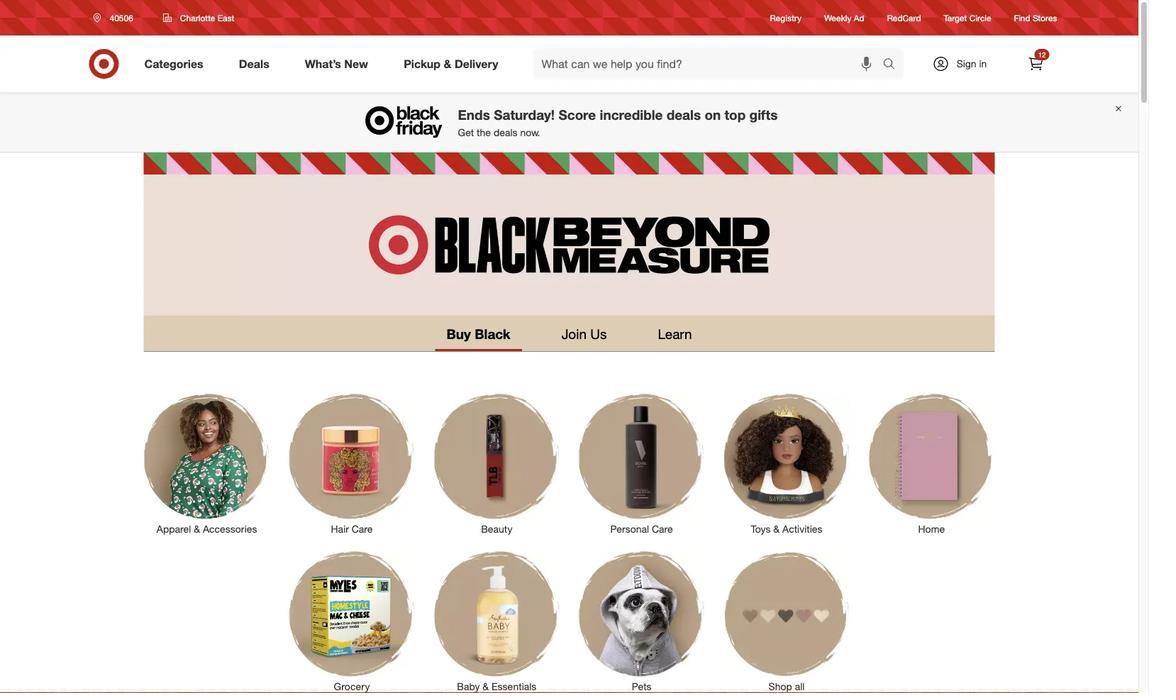 Task type: locate. For each thing, give the bounding box(es) containing it.
shop all link
[[715, 549, 860, 694]]

registry link
[[771, 12, 802, 24]]

40506 button
[[84, 5, 148, 31]]

40506
[[110, 12, 133, 23]]

beauty
[[481, 523, 513, 535]]

black
[[475, 326, 511, 342]]

learn link
[[647, 319, 704, 351]]

& right "baby"
[[483, 680, 489, 693]]

baby
[[457, 680, 480, 693]]

care for personal care
[[652, 523, 673, 535]]

find
[[1015, 12, 1031, 23]]

what's new
[[305, 57, 369, 71]]

apparel & accessories
[[157, 523, 257, 535]]

pickup & delivery
[[404, 57, 499, 71]]

baby & essentials
[[457, 680, 537, 693]]

beauty link
[[425, 391, 570, 536]]

care for hair care
[[352, 523, 373, 535]]

find stores
[[1015, 12, 1058, 23]]

& for pickup
[[444, 57, 452, 71]]

personal
[[611, 523, 650, 535]]

saturday!
[[494, 106, 555, 123]]

accessories
[[203, 523, 257, 535]]

charlotte east
[[180, 12, 235, 23]]

deals link
[[227, 48, 287, 80]]

learn
[[658, 326, 693, 342]]

delivery
[[455, 57, 499, 71]]

gifts
[[750, 106, 778, 123]]

deals right the
[[494, 126, 518, 139]]

care right 'hair'
[[352, 523, 373, 535]]

1 care from the left
[[352, 523, 373, 535]]

deals
[[667, 106, 701, 123], [494, 126, 518, 139]]

join
[[562, 326, 587, 342]]

deals left 'on'
[[667, 106, 701, 123]]

& right apparel
[[194, 523, 200, 535]]

the
[[477, 126, 491, 139]]

& inside 'link'
[[774, 523, 780, 535]]

& right 'pickup'
[[444, 57, 452, 71]]

1 horizontal spatial deals
[[667, 106, 701, 123]]

all
[[796, 680, 805, 693]]

redcard
[[888, 12, 922, 23]]

care
[[352, 523, 373, 535], [652, 523, 673, 535]]

registry
[[771, 12, 802, 23]]

baby & essentials link
[[425, 549, 570, 694]]

& for toys
[[774, 523, 780, 535]]

ends
[[458, 106, 490, 123]]

shop all
[[769, 680, 805, 693]]

1 vertical spatial deals
[[494, 126, 518, 139]]

deals
[[239, 57, 270, 71]]

target black beyond measure image
[[144, 153, 996, 316]]

sign
[[957, 57, 977, 70]]

toys
[[751, 523, 771, 535]]

2 care from the left
[[652, 523, 673, 535]]

apparel
[[157, 523, 191, 535]]

hair
[[331, 523, 349, 535]]

care right personal
[[652, 523, 673, 535]]

& for apparel
[[194, 523, 200, 535]]

& right toys
[[774, 523, 780, 535]]

in
[[980, 57, 988, 70]]

home
[[919, 523, 946, 535]]

personal care
[[611, 523, 673, 535]]

hair care
[[331, 523, 373, 535]]

0 vertical spatial deals
[[667, 106, 701, 123]]

1 horizontal spatial care
[[652, 523, 673, 535]]

12 link
[[1021, 48, 1052, 80]]

&
[[444, 57, 452, 71], [194, 523, 200, 535], [774, 523, 780, 535], [483, 680, 489, 693]]

shop
[[769, 680, 793, 693]]

0 horizontal spatial care
[[352, 523, 373, 535]]

buy black
[[447, 326, 511, 342]]



Task type: describe. For each thing, give the bounding box(es) containing it.
now.
[[521, 126, 541, 139]]

search
[[877, 58, 911, 72]]

east
[[218, 12, 235, 23]]

activities
[[783, 523, 823, 535]]

on
[[705, 106, 721, 123]]

weekly ad link
[[825, 12, 865, 24]]

buy
[[447, 326, 471, 342]]

hair care link
[[280, 391, 425, 536]]

join us link
[[551, 319, 619, 351]]

ad
[[855, 12, 865, 23]]

target circle
[[945, 12, 992, 23]]

pickup & delivery link
[[392, 48, 516, 80]]

apparel & accessories link
[[135, 391, 280, 536]]

weekly ad
[[825, 12, 865, 23]]

top
[[725, 106, 746, 123]]

sign in link
[[921, 48, 1010, 80]]

categories
[[144, 57, 204, 71]]

redcard link
[[888, 12, 922, 24]]

charlotte east button
[[154, 5, 244, 31]]

us
[[591, 326, 607, 342]]

find stores link
[[1015, 12, 1058, 24]]

stores
[[1034, 12, 1058, 23]]

join us
[[562, 326, 607, 342]]

ends saturday! score incredible deals on top gifts get the deals now.
[[458, 106, 778, 139]]

what's new link
[[293, 48, 386, 80]]

search button
[[877, 48, 911, 82]]

grocery link
[[280, 549, 425, 694]]

0 horizontal spatial deals
[[494, 126, 518, 139]]

categories link
[[132, 48, 221, 80]]

what's
[[305, 57, 341, 71]]

grocery
[[334, 680, 370, 693]]

new
[[345, 57, 369, 71]]

get
[[458, 126, 474, 139]]

toys & activities link
[[715, 391, 860, 536]]

pets
[[632, 680, 652, 693]]

buy black link
[[435, 319, 522, 351]]

score
[[559, 106, 596, 123]]

personal care link
[[570, 391, 715, 536]]

12
[[1039, 50, 1047, 59]]

target
[[945, 12, 968, 23]]

charlotte
[[180, 12, 215, 23]]

What can we help you find? suggestions appear below search field
[[533, 48, 887, 80]]

pickup
[[404, 57, 441, 71]]

essentials
[[492, 680, 537, 693]]

incredible
[[600, 106, 663, 123]]

target circle link
[[945, 12, 992, 24]]

weekly
[[825, 12, 852, 23]]

circle
[[970, 12, 992, 23]]

pets link
[[570, 549, 715, 694]]

home link
[[860, 391, 1005, 536]]

& for baby
[[483, 680, 489, 693]]

toys & activities
[[751, 523, 823, 535]]

sign in
[[957, 57, 988, 70]]



Task type: vqa. For each thing, say whether or not it's contained in the screenshot.
1st $45.50 reg $65.00 Sale When purchased online from the left
no



